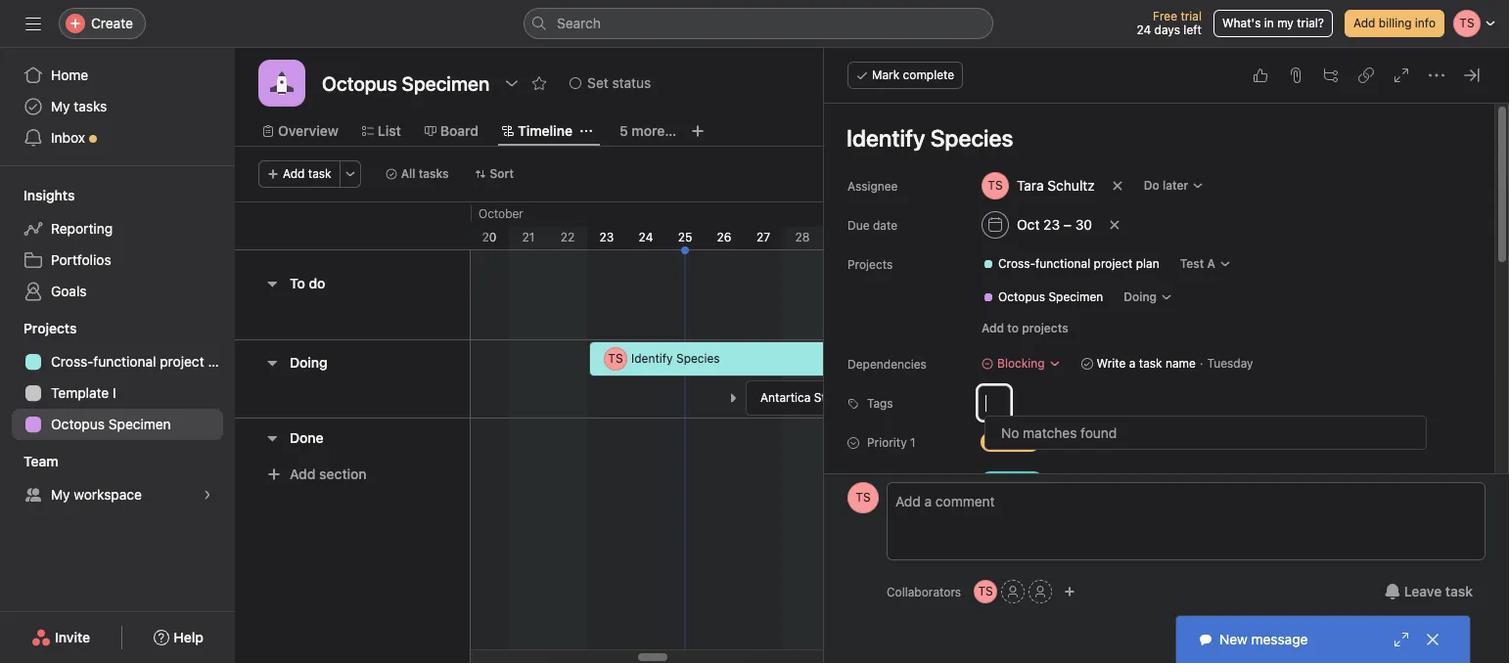 Task type: locate. For each thing, give the bounding box(es) containing it.
1 vertical spatial cross-
[[51, 353, 93, 370]]

doing right the collapse task list for the section doing image
[[290, 354, 328, 371]]

Task Name text field
[[834, 115, 1471, 161]]

team button
[[0, 452, 58, 472]]

workspace
[[74, 486, 142, 503]]

species
[[676, 351, 720, 366]]

add down overview link
[[283, 166, 305, 181]]

template i
[[51, 385, 116, 401]]

1 vertical spatial project
[[160, 353, 204, 370]]

add task button
[[258, 161, 340, 188]]

5
[[619, 122, 628, 139]]

more actions image
[[344, 168, 356, 180]]

done
[[290, 429, 324, 446]]

project up 'template i' link at bottom left
[[160, 353, 204, 370]]

26
[[717, 230, 732, 245]]

a
[[1129, 356, 1136, 371]]

1 horizontal spatial octopus
[[998, 290, 1045, 304]]

cross-functional project plan link down –
[[975, 254, 1167, 274]]

plan up doing popup button
[[1136, 256, 1160, 271]]

task right "leave"
[[1445, 583, 1473, 600]]

1 vertical spatial specimen
[[108, 416, 171, 433]]

1 vertical spatial projects
[[23, 320, 77, 337]]

add to starred image
[[532, 75, 547, 91]]

0 vertical spatial projects
[[848, 257, 893, 272]]

1 vertical spatial ts button
[[974, 580, 997, 604]]

1 vertical spatial tasks
[[419, 166, 449, 181]]

1 vertical spatial cross-functional project plan link
[[12, 346, 235, 378]]

0 horizontal spatial cross-functional project plan link
[[12, 346, 235, 378]]

add left billing
[[1354, 16, 1376, 30]]

octopus specimen up projects
[[998, 290, 1103, 304]]

23 inside identify species dialog
[[1044, 216, 1060, 233]]

None text field
[[317, 66, 494, 101]]

0 horizontal spatial functional
[[93, 353, 156, 370]]

23 right "22"
[[600, 230, 614, 245]]

tara
[[1017, 177, 1044, 194]]

specimen down 'template i' link at bottom left
[[108, 416, 171, 433]]

timeline link
[[502, 120, 573, 142]]

projects inside dropdown button
[[23, 320, 77, 337]]

0 vertical spatial octopus specimen link
[[975, 288, 1111, 307]]

1 my from the top
[[51, 98, 70, 115]]

add inside add billing info 'button'
[[1354, 16, 1376, 30]]

clear due date image
[[1109, 219, 1121, 231]]

functional down –
[[1035, 256, 1091, 271]]

schultz
[[1048, 177, 1095, 194]]

plan left the collapse task list for the section doing image
[[208, 353, 235, 370]]

add inside add to projects button
[[982, 321, 1004, 336]]

ts button right collaborators
[[974, 580, 997, 604]]

projects element inside identify species dialog
[[951, 247, 1493, 315]]

assignee
[[848, 179, 898, 194]]

projects down due date
[[848, 257, 893, 272]]

0 horizontal spatial projects element
[[0, 311, 235, 444]]

my for my workspace
[[51, 486, 70, 503]]

add
[[1354, 16, 1376, 30], [283, 166, 305, 181], [982, 321, 1004, 336], [290, 466, 316, 483]]

search button
[[524, 8, 993, 39]]

0 vertical spatial task
[[308, 166, 331, 181]]

date
[[873, 218, 898, 233]]

0 vertical spatial my
[[51, 98, 70, 115]]

octopus specimen
[[998, 290, 1103, 304], [51, 416, 171, 433]]

tasks for my tasks
[[74, 98, 107, 115]]

1 vertical spatial my
[[51, 486, 70, 503]]

1 vertical spatial octopus specimen link
[[12, 409, 223, 440]]

0 horizontal spatial octopus specimen
[[51, 416, 171, 433]]

1 horizontal spatial 23
[[1044, 216, 1060, 233]]

specimen inside identify species dialog
[[1049, 290, 1103, 304]]

0 vertical spatial ts button
[[848, 483, 879, 514]]

0 vertical spatial octopus specimen
[[998, 290, 1103, 304]]

ts button down priority
[[848, 483, 879, 514]]

projects
[[848, 257, 893, 272], [23, 320, 77, 337]]

my workspace
[[51, 486, 142, 503]]

more…
[[632, 122, 676, 139]]

tuesday
[[1207, 356, 1253, 371]]

1 horizontal spatial cross-functional project plan
[[998, 256, 1160, 271]]

octopus up add to projects
[[998, 290, 1045, 304]]

my down team
[[51, 486, 70, 503]]

days
[[1154, 23, 1180, 37]]

october
[[479, 207, 523, 221]]

cross-functional project plan link up i
[[12, 346, 235, 378]]

doing
[[1124, 290, 1157, 304], [290, 354, 328, 371]]

my inside teams element
[[51, 486, 70, 503]]

show subtasks for task antartica study image
[[727, 392, 739, 404]]

ts left identify at left bottom
[[608, 351, 623, 366]]

free
[[1153, 9, 1177, 23]]

1 horizontal spatial projects
[[848, 257, 893, 272]]

1 horizontal spatial ts
[[856, 490, 871, 505]]

projects button
[[0, 319, 77, 339]]

1 horizontal spatial octopus specimen
[[998, 290, 1103, 304]]

octopus
[[998, 290, 1045, 304], [51, 416, 105, 433]]

task
[[308, 166, 331, 181], [1139, 356, 1162, 371], [1445, 583, 1473, 600]]

–
[[1064, 216, 1072, 233]]

0 horizontal spatial octopus specimen link
[[12, 409, 223, 440]]

cross-
[[998, 256, 1035, 271], [51, 353, 93, 370]]

global element
[[0, 48, 235, 165]]

1 horizontal spatial tasks
[[419, 166, 449, 181]]

project inside 'main content'
[[1094, 256, 1133, 271]]

2 vertical spatial task
[[1445, 583, 1473, 600]]

add inside add task button
[[283, 166, 305, 181]]

leave
[[1404, 583, 1442, 600]]

add left to
[[982, 321, 1004, 336]]

overview
[[278, 122, 338, 139]]

create button
[[59, 8, 146, 39]]

project down "clear due date" image
[[1094, 256, 1133, 271]]

tasks right all in the top left of the page
[[419, 166, 449, 181]]

my up inbox
[[51, 98, 70, 115]]

cross- down oct
[[998, 256, 1035, 271]]

2 horizontal spatial ts
[[978, 584, 993, 599]]

cross-functional project plan
[[998, 256, 1160, 271], [51, 353, 235, 370]]

plan
[[1136, 256, 1160, 271], [208, 353, 235, 370]]

ts right collaborators
[[978, 584, 993, 599]]

due date
[[848, 218, 898, 233]]

0 vertical spatial project
[[1094, 256, 1133, 271]]

mark complete
[[872, 68, 954, 82]]

octopus specimen inside 'main content'
[[998, 290, 1103, 304]]

add down done button
[[290, 466, 316, 483]]

projects element
[[951, 247, 1493, 315], [0, 311, 235, 444]]

1 horizontal spatial cross-
[[998, 256, 1035, 271]]

0 horizontal spatial 24
[[639, 230, 653, 245]]

add billing info button
[[1345, 10, 1445, 37]]

projects down the goals
[[23, 320, 77, 337]]

in
[[1264, 16, 1274, 30]]

1
[[910, 436, 916, 450]]

0 vertical spatial tasks
[[74, 98, 107, 115]]

projects inside identify species dialog
[[848, 257, 893, 272]]

1 horizontal spatial specimen
[[1049, 290, 1103, 304]]

ts button
[[848, 483, 879, 514], [974, 580, 997, 604]]

1 horizontal spatial cross-functional project plan link
[[975, 254, 1167, 274]]

sort
[[490, 166, 514, 181]]

1 horizontal spatial task
[[1139, 356, 1162, 371]]

main content containing tara schultz
[[834, 104, 1493, 664]]

1 horizontal spatial project
[[1094, 256, 1133, 271]]

trial
[[1181, 9, 1202, 23]]

1 vertical spatial octopus
[[51, 416, 105, 433]]

add tab image
[[690, 123, 706, 139]]

my
[[1277, 16, 1294, 30]]

0 horizontal spatial tasks
[[74, 98, 107, 115]]

main content
[[834, 104, 1493, 664]]

later
[[1163, 178, 1188, 193]]

octopus specimen down i
[[51, 416, 171, 433]]

0 horizontal spatial doing
[[290, 354, 328, 371]]

search list box
[[524, 8, 993, 39]]

tasks down home
[[74, 98, 107, 115]]

specimen up projects
[[1049, 290, 1103, 304]]

0 horizontal spatial ts
[[608, 351, 623, 366]]

projects
[[1022, 321, 1068, 336]]

octopus specimen link down i
[[12, 409, 223, 440]]

test a button
[[1171, 251, 1240, 278]]

24 left 25
[[639, 230, 653, 245]]

see details, my workspace image
[[202, 489, 213, 501]]

1 horizontal spatial 24
[[1137, 23, 1151, 37]]

doing up write a task name
[[1124, 290, 1157, 304]]

None text field
[[986, 391, 1000, 415]]

task left more actions icon in the left top of the page
[[308, 166, 331, 181]]

help button
[[141, 621, 216, 656]]

new message
[[1220, 631, 1308, 648]]

add for add task
[[283, 166, 305, 181]]

0 horizontal spatial project
[[160, 353, 204, 370]]

mark
[[872, 68, 900, 82]]

0 horizontal spatial octopus
[[51, 416, 105, 433]]

add inside add section button
[[290, 466, 316, 483]]

close image
[[1425, 632, 1441, 648]]

0 vertical spatial 24
[[1137, 23, 1151, 37]]

1 vertical spatial task
[[1139, 356, 1162, 371]]

24 left days
[[1137, 23, 1151, 37]]

octopus down template
[[51, 416, 105, 433]]

2 vertical spatial ts
[[978, 584, 993, 599]]

more actions for this task image
[[1429, 68, 1445, 83]]

1 horizontal spatial projects element
[[951, 247, 1493, 315]]

task inside 'main content'
[[1139, 356, 1162, 371]]

to do button
[[290, 266, 325, 301]]

0 vertical spatial octopus
[[998, 290, 1045, 304]]

1 horizontal spatial doing
[[1124, 290, 1157, 304]]

0 vertical spatial cross-functional project plan
[[998, 256, 1160, 271]]

do later
[[1144, 178, 1188, 193]]

0 vertical spatial functional
[[1035, 256, 1091, 271]]

to
[[1007, 321, 1019, 336]]

collapse task list for the section to do image
[[264, 276, 280, 292]]

functional up 'template i' link at bottom left
[[93, 353, 156, 370]]

tasks inside global element
[[74, 98, 107, 115]]

cross-functional project plan down 30
[[998, 256, 1160, 271]]

reporting link
[[12, 213, 223, 245]]

my inside global element
[[51, 98, 70, 115]]

0 vertical spatial ts
[[608, 351, 623, 366]]

1 vertical spatial cross-functional project plan
[[51, 353, 235, 370]]

2 horizontal spatial task
[[1445, 583, 1473, 600]]

portfolios
[[51, 252, 111, 268]]

expand new message image
[[1394, 632, 1409, 648]]

my
[[51, 98, 70, 115], [51, 486, 70, 503]]

cross- up template
[[51, 353, 93, 370]]

insights element
[[0, 178, 235, 311]]

ts down priority
[[856, 490, 871, 505]]

a
[[1207, 256, 1216, 271]]

1 horizontal spatial functional
[[1035, 256, 1091, 271]]

search
[[557, 15, 601, 31]]

projects element containing cross-functional project plan
[[951, 247, 1493, 315]]

invite
[[55, 629, 90, 646]]

home
[[51, 67, 88, 83]]

0 horizontal spatial task
[[308, 166, 331, 181]]

cross-functional project plan up 'template i' link at bottom left
[[51, 353, 235, 370]]

study
[[814, 391, 846, 405]]

priority 1
[[867, 436, 916, 450]]

0 vertical spatial cross-
[[998, 256, 1035, 271]]

octopus specimen link up projects
[[975, 288, 1111, 307]]

task for add task
[[308, 166, 331, 181]]

28
[[795, 230, 810, 245]]

tasks inside dropdown button
[[419, 166, 449, 181]]

octopus specimen link inside identify species dialog
[[975, 288, 1111, 307]]

1 horizontal spatial plan
[[1136, 256, 1160, 271]]

ts
[[608, 351, 623, 366], [856, 490, 871, 505], [978, 584, 993, 599]]

2 my from the top
[[51, 486, 70, 503]]

my for my tasks
[[51, 98, 70, 115]]

1 vertical spatial plan
[[208, 353, 235, 370]]

0 vertical spatial plan
[[1136, 256, 1160, 271]]

1 horizontal spatial octopus specimen link
[[975, 288, 1111, 307]]

antartica
[[760, 391, 811, 405]]

0 vertical spatial doing
[[1124, 290, 1157, 304]]

23 left –
[[1044, 216, 1060, 233]]

cross-functional project plan link
[[975, 254, 1167, 274], [12, 346, 235, 378]]

collapse task list for the section doing image
[[264, 355, 280, 371]]

collapse task list for the section done image
[[264, 430, 280, 446]]

0 horizontal spatial projects
[[23, 320, 77, 337]]

0 vertical spatial specimen
[[1049, 290, 1103, 304]]

task right "a"
[[1139, 356, 1162, 371]]

octopus inside 'main content'
[[998, 290, 1045, 304]]



Task type: vqa. For each thing, say whether or not it's contained in the screenshot.
29
yes



Task type: describe. For each thing, give the bounding box(es) containing it.
attachments: add a file to this task, identify species image
[[1288, 68, 1304, 83]]

priority
[[867, 436, 907, 450]]

remove assignee image
[[1112, 180, 1123, 192]]

tab actions image
[[580, 125, 592, 137]]

20
[[482, 230, 497, 245]]

1 vertical spatial 24
[[639, 230, 653, 245]]

identify species
[[631, 351, 720, 366]]

inbox link
[[12, 122, 223, 154]]

do
[[309, 275, 325, 292]]

rocket image
[[270, 71, 294, 95]]

what's in my trial?
[[1222, 16, 1324, 30]]

add subtask image
[[1323, 68, 1339, 83]]

add billing info
[[1354, 16, 1436, 30]]

to
[[290, 275, 305, 292]]

reporting
[[51, 220, 113, 237]]

doing inside popup button
[[1124, 290, 1157, 304]]

task for leave task
[[1445, 583, 1473, 600]]

section
[[319, 466, 367, 483]]

copy task link image
[[1358, 68, 1374, 83]]

my tasks
[[51, 98, 107, 115]]

1 vertical spatial functional
[[93, 353, 156, 370]]

sort button
[[465, 161, 523, 188]]

cross- inside identify species dialog
[[998, 256, 1035, 271]]

board link
[[425, 120, 479, 142]]

0 horizontal spatial specimen
[[108, 416, 171, 433]]

projects element containing projects
[[0, 311, 235, 444]]

add for add section
[[290, 466, 316, 483]]

done button
[[290, 420, 324, 456]]

test
[[1180, 256, 1204, 271]]

plan inside identify species dialog
[[1136, 256, 1160, 271]]

cross-functional project plan inside 'main content'
[[998, 256, 1160, 271]]

add task
[[283, 166, 331, 181]]

1 vertical spatial octopus specimen
[[51, 416, 171, 433]]

add or remove collaborators image
[[1064, 586, 1076, 598]]

doing button
[[1115, 284, 1181, 311]]

left
[[1184, 23, 1202, 37]]

trial?
[[1297, 16, 1324, 30]]

portfolios link
[[12, 245, 223, 276]]

22
[[561, 230, 575, 245]]

doing button
[[290, 345, 328, 381]]

identify
[[631, 351, 673, 366]]

set
[[587, 74, 609, 91]]

insights button
[[0, 186, 75, 206]]

home link
[[12, 60, 223, 91]]

0 likes. click to like this task image
[[1253, 68, 1268, 83]]

main content inside identify species dialog
[[834, 104, 1493, 664]]

24 inside free trial 24 days left
[[1137, 23, 1151, 37]]

add to projects
[[982, 321, 1068, 336]]

full screen image
[[1394, 68, 1409, 83]]

write a task name
[[1097, 356, 1196, 371]]

tags
[[867, 396, 893, 411]]

set status button
[[561, 69, 660, 97]]

dependencies
[[848, 357, 927, 372]]

template
[[51, 385, 109, 401]]

show options image
[[504, 75, 520, 91]]

tara schultz
[[1017, 177, 1095, 194]]

oct
[[1017, 216, 1040, 233]]

team
[[23, 453, 58, 470]]

blocking
[[997, 356, 1045, 371]]

what's in my trial? button
[[1214, 10, 1333, 37]]

collaborators
[[887, 585, 961, 599]]

set status
[[587, 74, 651, 91]]

due
[[848, 218, 870, 233]]

goals
[[51, 283, 87, 299]]

0 horizontal spatial cross-
[[51, 353, 93, 370]]

billing
[[1379, 16, 1412, 30]]

functional inside 'main content'
[[1035, 256, 1091, 271]]

teams element
[[0, 444, 235, 515]]

5 more…
[[619, 122, 676, 139]]

inbox
[[51, 129, 85, 146]]

29
[[834, 230, 849, 245]]

tara schultz button
[[973, 168, 1104, 204]]

add to projects button
[[973, 315, 1077, 343]]

antartica study
[[760, 391, 846, 405]]

identify species dialog
[[824, 48, 1509, 664]]

write
[[1097, 356, 1126, 371]]

free trial 24 days left
[[1137, 9, 1202, 37]]

oct 23 – 30
[[1017, 216, 1092, 233]]

my tasks link
[[12, 91, 223, 122]]

0 horizontal spatial 23
[[600, 230, 614, 245]]

to do
[[290, 275, 325, 292]]

create
[[91, 15, 133, 31]]

1 vertical spatial ts
[[856, 490, 871, 505]]

hide sidebar image
[[25, 16, 41, 31]]

all tasks
[[401, 166, 449, 181]]

info
[[1415, 16, 1436, 30]]

list
[[378, 122, 401, 139]]

goals link
[[12, 276, 223, 307]]

none text field inside identify species dialog
[[986, 391, 1000, 415]]

1 horizontal spatial ts button
[[974, 580, 997, 604]]

timeline
[[518, 122, 573, 139]]

template i link
[[12, 378, 223, 409]]

what's
[[1222, 16, 1261, 30]]

0 horizontal spatial plan
[[208, 353, 235, 370]]

1 vertical spatial doing
[[290, 354, 328, 371]]

my workspace link
[[12, 480, 223, 511]]

0 horizontal spatial ts button
[[848, 483, 879, 514]]

complete
[[903, 68, 954, 82]]

test a
[[1180, 256, 1216, 271]]

all
[[401, 166, 415, 181]]

leave task
[[1404, 583, 1473, 600]]

add section button
[[258, 457, 375, 492]]

add for add billing info
[[1354, 16, 1376, 30]]

tasks for all tasks
[[419, 166, 449, 181]]

add section
[[290, 466, 367, 483]]

overview link
[[262, 120, 338, 142]]

invite button
[[19, 621, 103, 656]]

help
[[173, 629, 204, 646]]

leave task button
[[1372, 575, 1486, 610]]

0 vertical spatial cross-functional project plan link
[[975, 254, 1167, 274]]

0 horizontal spatial cross-functional project plan
[[51, 353, 235, 370]]

close details image
[[1464, 68, 1480, 83]]

add for add to projects
[[982, 321, 1004, 336]]

21
[[522, 230, 535, 245]]



